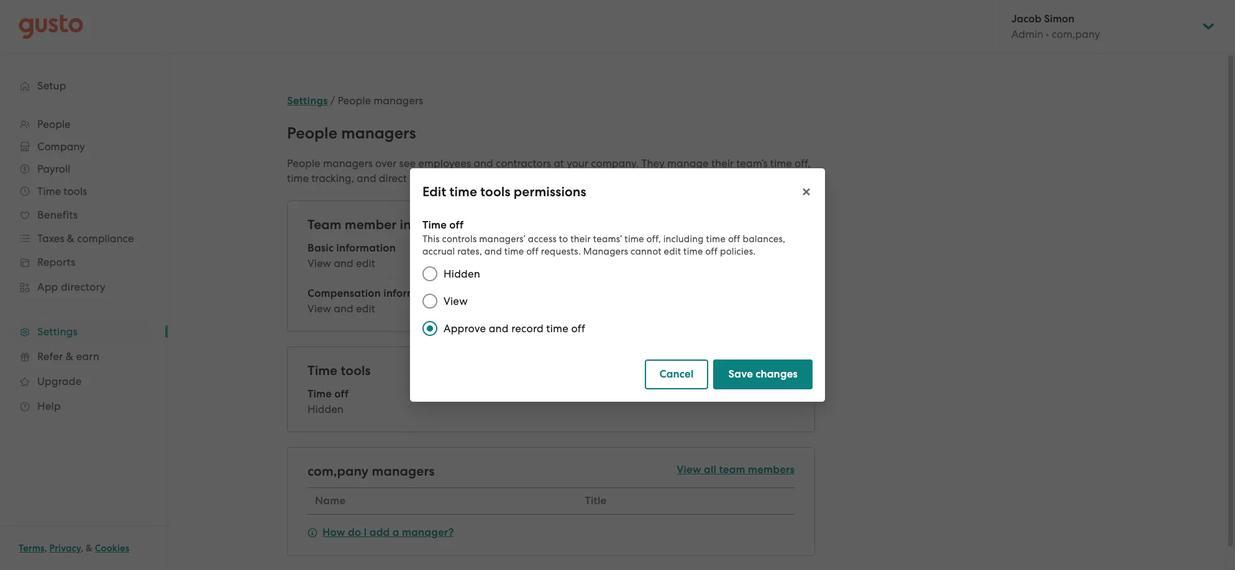 Task type: vqa. For each thing, say whether or not it's contained in the screenshot.
the middle "is"
no



Task type: describe. For each thing, give the bounding box(es) containing it.
time tools
[[308, 363, 371, 379]]

save changes
[[729, 368, 798, 381]]

&
[[86, 543, 93, 554]]

and inside basic information view and edit
[[334, 257, 354, 270]]

people managers
[[287, 124, 416, 143]]

save
[[729, 368, 753, 381]]

managers for people managers
[[341, 124, 416, 143]]

add
[[370, 526, 390, 540]]

edit time tools permissions dialog
[[410, 168, 825, 402]]

and inside compensation information view and edit
[[334, 303, 354, 315]]

they
[[642, 157, 665, 170]]

time down including
[[684, 246, 703, 257]]

off, inside time off this controls managers' access to their teams' time off, including time off balances, accrual rates, and time off requests. managers cannot edit time off policies.
[[647, 234, 661, 245]]

com,pany managers
[[308, 464, 435, 480]]

time for time tools
[[308, 363, 338, 379]]

list containing basic information
[[308, 241, 795, 316]]

time off hidden
[[308, 388, 349, 416]]

report
[[410, 172, 440, 185]]

how do i add a manager? button
[[308, 526, 454, 541]]

home image
[[19, 14, 83, 39]]

cannot
[[631, 246, 662, 257]]

time up policies.
[[707, 234, 726, 245]]

off up policies.
[[728, 234, 741, 245]]

people for people managers
[[287, 124, 338, 143]]

approve
[[444, 323, 486, 335]]

off left policies.
[[706, 246, 718, 257]]

basic
[[308, 242, 334, 255]]

compensation information element
[[308, 287, 795, 316]]

edit for edit time tools permissions
[[423, 184, 447, 200]]

and inside time off this controls managers' access to their teams' time off, including time off balances, accrual rates, and time off requests. managers cannot edit time off policies.
[[485, 246, 502, 257]]

terms link
[[19, 543, 45, 554]]

team's
[[737, 157, 768, 170]]

managers for com,pany managers
[[372, 464, 435, 480]]

privacy
[[49, 543, 81, 554]]

employees
[[419, 157, 471, 170]]

people for people managers over see employees and contractors at your company. they manage their team's time off, time tracking, and direct report information.
[[287, 157, 321, 170]]

time tools group
[[308, 362, 795, 417]]

view all team members link
[[677, 463, 795, 478]]

privacy link
[[49, 543, 81, 554]]

basic information element
[[308, 241, 795, 279]]

com,pany
[[308, 464, 369, 480]]

hidden inside time off hidden
[[308, 403, 344, 416]]

direct
[[379, 172, 407, 185]]

controls
[[442, 234, 477, 245]]

basic information view and edit
[[308, 242, 396, 270]]

managers inside settings / people managers
[[374, 94, 423, 107]]

off down 'compensation information' element
[[572, 323, 586, 335]]

team member information
[[308, 217, 473, 233]]

tools inside group
[[341, 363, 371, 379]]

Approve and record time off radio
[[416, 315, 444, 343]]

settings link
[[287, 94, 328, 108]]

cookies button
[[95, 541, 129, 556]]

all
[[704, 464, 717, 477]]

time down managers'
[[505, 246, 524, 257]]

off down access
[[527, 246, 539, 257]]

time for time off this controls managers' access to their teams' time off, including time off balances, accrual rates, and time off requests. managers cannot edit time off policies.
[[423, 219, 447, 232]]

tracking,
[[312, 172, 354, 185]]

see
[[399, 157, 416, 170]]

edit for edit
[[776, 364, 795, 377]]

off, inside people managers over see employees and contractors at your company. they manage their team's time off, time tracking, and direct report information.
[[795, 157, 811, 170]]

settings / people managers
[[287, 94, 423, 108]]

time down 'compensation information' element
[[547, 323, 569, 335]]

time off element
[[308, 387, 795, 417]]

cancel button
[[645, 360, 709, 390]]

time down employees
[[450, 184, 477, 200]]

time for time off hidden
[[308, 388, 332, 401]]

your
[[567, 157, 589, 170]]

save changes button
[[714, 360, 813, 390]]

Hidden radio
[[416, 260, 444, 288]]

over
[[375, 157, 397, 170]]

balances,
[[743, 234, 786, 245]]

do
[[348, 526, 361, 540]]

managers
[[584, 246, 629, 257]]

View radio
[[416, 288, 444, 315]]

how
[[323, 526, 345, 540]]

cancel
[[660, 368, 694, 381]]

time left tracking,
[[287, 172, 309, 185]]

team
[[308, 217, 342, 233]]

2 , from the left
[[81, 543, 84, 554]]



Task type: locate. For each thing, give the bounding box(es) containing it.
manage
[[668, 157, 709, 170]]

and
[[474, 157, 493, 170], [357, 172, 376, 185], [485, 246, 502, 257], [334, 257, 354, 270], [334, 303, 354, 315], [489, 323, 509, 335]]

, left &
[[81, 543, 84, 554]]

managers for people managers over see employees and contractors at your company. they manage their team's time off, time tracking, and direct report information.
[[323, 157, 373, 170]]

and down compensation
[[334, 303, 354, 315]]

1 vertical spatial information
[[337, 242, 396, 255]]

how do i add a manager?
[[323, 526, 454, 540]]

1 vertical spatial hidden
[[308, 403, 344, 416]]

edit link
[[776, 364, 795, 377]]

tools up time off hidden
[[341, 363, 371, 379]]

managers up over
[[341, 124, 416, 143]]

edit inside basic information view and edit
[[356, 257, 375, 270]]

members
[[748, 464, 795, 477]]

view left all
[[677, 464, 702, 477]]

,
[[45, 543, 47, 554], [81, 543, 84, 554]]

managers
[[374, 94, 423, 107], [341, 124, 416, 143], [323, 157, 373, 170], [372, 464, 435, 480]]

edit inside compensation information view and edit
[[356, 303, 375, 315]]

information for compensation information
[[384, 287, 443, 300]]

terms , privacy , & cookies
[[19, 543, 129, 554]]

team member information group
[[308, 216, 795, 316]]

terms
[[19, 543, 45, 554]]

their left team's on the top right
[[712, 157, 734, 170]]

hidden down rates,
[[444, 268, 481, 280]]

to
[[559, 234, 568, 245]]

changes
[[756, 368, 798, 381]]

0 vertical spatial tools
[[481, 184, 511, 200]]

0 horizontal spatial ,
[[45, 543, 47, 554]]

member
[[345, 217, 397, 233]]

0 horizontal spatial hidden
[[308, 403, 344, 416]]

information
[[400, 217, 473, 233], [337, 242, 396, 255], [384, 287, 443, 300]]

0 horizontal spatial their
[[571, 234, 591, 245]]

0 vertical spatial off,
[[795, 157, 811, 170]]

including
[[664, 234, 704, 245]]

1 , from the left
[[45, 543, 47, 554]]

0 vertical spatial edit
[[423, 184, 447, 200]]

tools down contractors
[[481, 184, 511, 200]]

and down managers'
[[485, 246, 502, 257]]

manager?
[[402, 526, 454, 540]]

their
[[712, 157, 734, 170], [571, 234, 591, 245]]

0 vertical spatial their
[[712, 157, 734, 170]]

edit down compensation
[[356, 303, 375, 315]]

, left privacy on the bottom of the page
[[45, 543, 47, 554]]

1 vertical spatial time
[[308, 363, 338, 379]]

view inside "link"
[[677, 464, 702, 477]]

record
[[512, 323, 544, 335]]

information up approve and record time off option
[[384, 287, 443, 300]]

/
[[330, 94, 335, 107]]

1 horizontal spatial off,
[[795, 157, 811, 170]]

people inside settings / people managers
[[338, 94, 371, 107]]

1 vertical spatial their
[[571, 234, 591, 245]]

0 vertical spatial information
[[400, 217, 473, 233]]

1 vertical spatial edit
[[776, 364, 795, 377]]

off, up cannot
[[647, 234, 661, 245]]

information for basic information
[[337, 242, 396, 255]]

approve and record time off
[[444, 323, 586, 335]]

0 horizontal spatial off,
[[647, 234, 661, 245]]

contractors
[[496, 157, 551, 170]]

0 vertical spatial hidden
[[444, 268, 481, 280]]

hidden
[[444, 268, 481, 280], [308, 403, 344, 416]]

edit inside time off this controls managers' access to their teams' time off, including time off balances, accrual rates, and time off requests. managers cannot edit time off policies.
[[664, 246, 681, 257]]

information down member
[[337, 242, 396, 255]]

requests.
[[541, 246, 581, 257]]

0 vertical spatial people
[[338, 94, 371, 107]]

a
[[393, 526, 399, 540]]

hidden inside edit time tools permissions dialog
[[444, 268, 481, 280]]

rates,
[[458, 246, 482, 257]]

managers inside people managers over see employees and contractors at your company. they manage their team's time off, time tracking, and direct report information.
[[323, 157, 373, 170]]

time down the 'time tools'
[[308, 388, 332, 401]]

title
[[585, 495, 607, 508]]

time up cannot
[[625, 234, 644, 245]]

permissions
[[514, 184, 587, 200]]

accrual
[[423, 246, 455, 257]]

view inside compensation information view and edit
[[308, 303, 331, 315]]

people managers over see employees and contractors at your company. they manage their team's time off, time tracking, and direct report information. group
[[287, 156, 816, 186]]

information up this
[[400, 217, 473, 233]]

1 horizontal spatial edit
[[776, 364, 795, 377]]

view down compensation
[[308, 303, 331, 315]]

cookies
[[95, 543, 129, 554]]

1 horizontal spatial their
[[712, 157, 734, 170]]

time inside time off hidden
[[308, 388, 332, 401]]

2 vertical spatial people
[[287, 157, 321, 170]]

managers up a
[[372, 464, 435, 480]]

0 horizontal spatial tools
[[341, 363, 371, 379]]

and up compensation
[[334, 257, 354, 270]]

compensation information view and edit
[[308, 287, 443, 315]]

people down the settings link
[[287, 124, 338, 143]]

1 horizontal spatial tools
[[481, 184, 511, 200]]

view
[[308, 257, 331, 270], [444, 295, 468, 308], [308, 303, 331, 315], [677, 464, 702, 477]]

edit for basic information
[[356, 257, 375, 270]]

view up approve
[[444, 295, 468, 308]]

edit time tools permissions
[[423, 184, 587, 200]]

hidden down the 'time tools'
[[308, 403, 344, 416]]

edit up compensation
[[356, 257, 375, 270]]

time off this controls managers' access to their teams' time off, including time off balances, accrual rates, and time off requests. managers cannot edit time off policies.
[[423, 219, 786, 257]]

time
[[423, 219, 447, 232], [308, 363, 338, 379], [308, 388, 332, 401]]

edit
[[664, 246, 681, 257], [356, 257, 375, 270], [356, 303, 375, 315]]

1 vertical spatial off,
[[647, 234, 661, 245]]

people
[[338, 94, 371, 107], [287, 124, 338, 143], [287, 157, 321, 170]]

edit down employees
[[423, 184, 447, 200]]

people managers over see employees and contractors at your company. they manage their team's time off, time tracking, and direct report information.
[[287, 157, 811, 185]]

time up this
[[423, 219, 447, 232]]

people up tracking,
[[287, 157, 321, 170]]

and left record at the bottom of page
[[489, 323, 509, 335]]

view inside edit time tools permissions dialog
[[444, 295, 468, 308]]

view all team members
[[677, 464, 795, 477]]

2 vertical spatial time
[[308, 388, 332, 401]]

managers up tracking,
[[323, 157, 373, 170]]

time
[[771, 157, 792, 170], [287, 172, 309, 185], [450, 184, 477, 200], [625, 234, 644, 245], [707, 234, 726, 245], [505, 246, 524, 257], [684, 246, 703, 257], [547, 323, 569, 335]]

tools inside dialog
[[481, 184, 511, 200]]

0 horizontal spatial edit
[[423, 184, 447, 200]]

time up time off hidden
[[308, 363, 338, 379]]

1 vertical spatial people
[[287, 124, 338, 143]]

information inside compensation information view and edit
[[384, 287, 443, 300]]

company.
[[591, 157, 639, 170]]

people inside people managers over see employees and contractors at your company. they manage their team's time off, time tracking, and direct report information.
[[287, 157, 321, 170]]

view down basic
[[308, 257, 331, 270]]

off, right team's on the top right
[[795, 157, 811, 170]]

time inside time off this controls managers' access to their teams' time off, including time off balances, accrual rates, and time off requests. managers cannot edit time off policies.
[[423, 219, 447, 232]]

off inside time off hidden
[[335, 388, 349, 401]]

edit down including
[[664, 246, 681, 257]]

tools
[[481, 184, 511, 200], [341, 363, 371, 379]]

view inside basic information view and edit
[[308, 257, 331, 270]]

1 horizontal spatial ,
[[81, 543, 84, 554]]

edit for compensation information
[[356, 303, 375, 315]]

1 vertical spatial tools
[[341, 363, 371, 379]]

edit inside time tools group
[[776, 364, 795, 377]]

at
[[554, 157, 564, 170]]

team
[[719, 464, 746, 477]]

i
[[364, 526, 367, 540]]

access
[[528, 234, 557, 245]]

managers up people managers
[[374, 94, 423, 107]]

edit inside edit time tools permissions dialog
[[423, 184, 447, 200]]

settings
[[287, 94, 328, 108]]

this
[[423, 234, 440, 245]]

their right to in the top left of the page
[[571, 234, 591, 245]]

off,
[[795, 157, 811, 170], [647, 234, 661, 245]]

people right /
[[338, 94, 371, 107]]

their inside time off this controls managers' access to their teams' time off, including time off balances, accrual rates, and time off requests. managers cannot edit time off policies.
[[571, 234, 591, 245]]

information inside basic information view and edit
[[337, 242, 396, 255]]

managers'
[[479, 234, 526, 245]]

compensation
[[308, 287, 381, 300]]

1 horizontal spatial hidden
[[444, 268, 481, 280]]

time right team's on the top right
[[771, 157, 792, 170]]

and up information.
[[474, 157, 493, 170]]

name
[[315, 495, 346, 508]]

edit
[[423, 184, 447, 200], [776, 364, 795, 377]]

policies.
[[720, 246, 756, 257]]

off down the 'time tools'
[[335, 388, 349, 401]]

com,pany managers group
[[308, 463, 795, 541]]

off up controls
[[450, 219, 464, 232]]

account menu element
[[996, 0, 1217, 53]]

teams'
[[593, 234, 622, 245]]

edit right save
[[776, 364, 795, 377]]

their inside people managers over see employees and contractors at your company. they manage their team's time off, time tracking, and direct report information.
[[712, 157, 734, 170]]

2 vertical spatial information
[[384, 287, 443, 300]]

information.
[[443, 172, 503, 185]]

and down over
[[357, 172, 376, 185]]

off
[[450, 219, 464, 232], [728, 234, 741, 245], [527, 246, 539, 257], [706, 246, 718, 257], [572, 323, 586, 335], [335, 388, 349, 401]]

0 vertical spatial time
[[423, 219, 447, 232]]

list
[[308, 241, 795, 316]]



